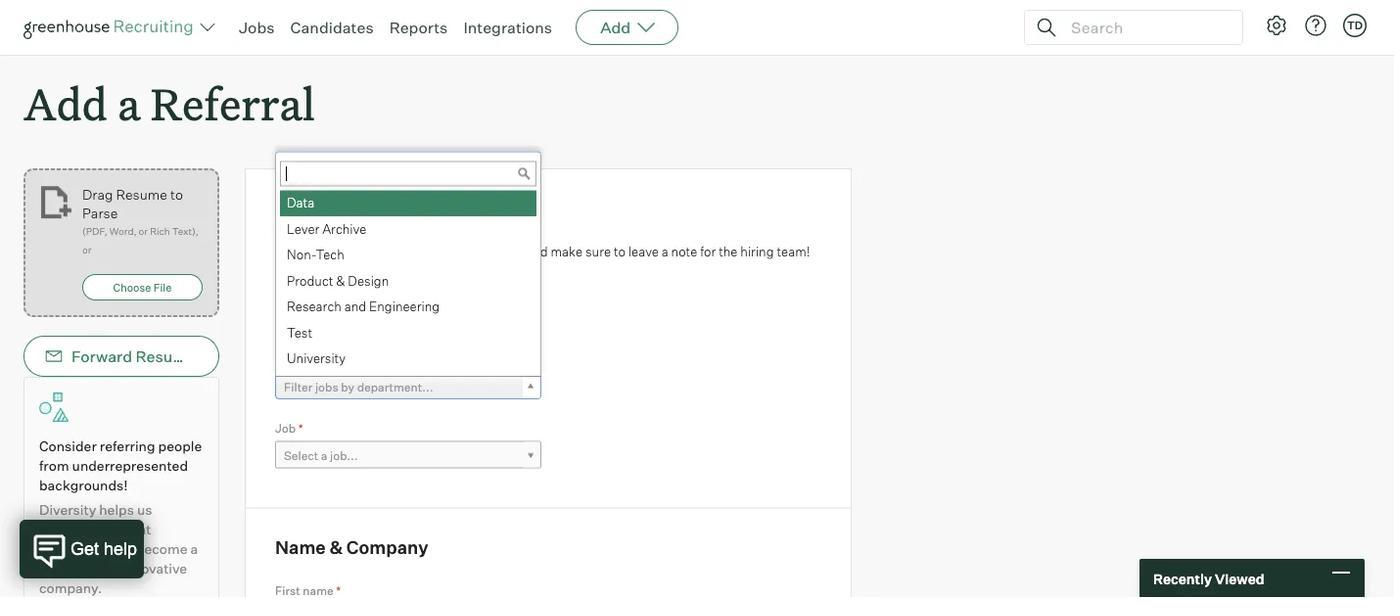Task type: locate. For each thing, give the bounding box(es) containing it.
viewed
[[1215, 570, 1265, 587]]

None text field
[[280, 161, 537, 187]]

or
[[139, 225, 148, 238], [82, 244, 91, 256]]

0 vertical spatial add
[[600, 18, 631, 37]]

& inside option
[[336, 273, 345, 289]]

0 vertical spatial select
[[275, 207, 329, 229]]

and left make
[[526, 244, 548, 260]]

job left "*"
[[275, 421, 296, 436]]

to down different
[[120, 541, 133, 558]]

0 vertical spatial &
[[336, 273, 345, 289]]

text),
[[172, 225, 198, 238]]

filter jobs by department... link
[[275, 372, 541, 401]]

1 horizontal spatial and
[[526, 244, 548, 260]]

0 vertical spatial and
[[526, 244, 548, 260]]

resume
[[116, 186, 167, 203], [136, 347, 195, 366]]

configure image
[[1265, 14, 1289, 37]]

pick
[[392, 244, 417, 260]]

sure right make
[[586, 244, 611, 260]]

or down "(pdf,"
[[82, 244, 91, 256]]

& for company
[[329, 537, 343, 559]]

0 vertical spatial resume
[[116, 186, 167, 203]]

helps
[[99, 502, 134, 519]]

job
[[346, 207, 379, 229], [275, 421, 296, 436]]

0 horizontal spatial to
[[120, 541, 133, 558]]

1 horizontal spatial to
[[170, 186, 183, 203]]

1 sure from the left
[[299, 244, 325, 260]]

add for add a referral
[[24, 74, 107, 132]]

greenhouse recruiting image
[[24, 16, 200, 39]]

resume up rich
[[116, 186, 167, 203]]

2 vertical spatial to
[[120, 541, 133, 558]]

0 horizontal spatial add
[[24, 74, 107, 132]]

td
[[1347, 19, 1363, 32]]

1 horizontal spatial job
[[346, 207, 379, 229]]

note
[[671, 244, 698, 260]]

job...
[[330, 449, 358, 463]]

a up which
[[333, 207, 343, 229]]

jobs link
[[239, 18, 275, 37]]

or left rich
[[139, 225, 148, 238]]

*
[[298, 421, 303, 436]]

the right pick
[[420, 244, 439, 260]]

candidates
[[290, 18, 374, 37]]

lever
[[287, 221, 320, 237]]

file
[[153, 281, 172, 294]]

product
[[287, 273, 333, 289]]

0 horizontal spatial and
[[344, 299, 366, 315]]

more
[[85, 560, 118, 577]]

1 vertical spatial job
[[275, 421, 296, 436]]

& for design
[[336, 273, 345, 289]]

make
[[551, 244, 583, 260]]

a for job...
[[321, 449, 328, 463]]

job up job?
[[346, 207, 379, 229]]

select down "*"
[[284, 449, 318, 463]]

resume inside 'drag resume to parse (pdf, word, or rich text), or'
[[116, 186, 167, 203]]

0 horizontal spatial job
[[275, 421, 296, 436]]

department...
[[357, 380, 433, 394]]

lever archive
[[287, 221, 366, 237]]

2 sure from the left
[[586, 244, 611, 260]]

td button
[[1340, 10, 1371, 41]]

1 horizontal spatial or
[[139, 225, 148, 238]]

better,
[[39, 560, 82, 577]]

the
[[420, 244, 439, 260], [719, 244, 738, 260]]

recently
[[1153, 570, 1212, 587]]

a down greenhouse recruiting image
[[118, 74, 140, 132]]

1 vertical spatial select
[[284, 449, 318, 463]]

and down design
[[344, 299, 366, 315]]

&
[[336, 273, 345, 289], [329, 537, 343, 559]]

1 horizontal spatial add
[[600, 18, 631, 37]]

from
[[39, 457, 69, 475]]

to up text), at the left of page
[[170, 186, 183, 203]]

forward resume via email button
[[24, 336, 265, 377]]

backgrounds!
[[39, 477, 128, 494]]

add inside popup button
[[600, 18, 631, 37]]

drag resume to parse (pdf, word, or rich text), or
[[82, 186, 198, 256]]

resume for drag
[[116, 186, 167, 203]]

research and engineering option
[[280, 294, 537, 320]]

by
[[341, 380, 354, 394]]

a
[[118, 74, 140, 132], [333, 207, 343, 229], [662, 244, 669, 260], [321, 449, 328, 463], [190, 541, 198, 558]]

1 horizontal spatial the
[[719, 244, 738, 260]]

2 horizontal spatial to
[[614, 244, 626, 260]]

to
[[170, 186, 183, 203], [614, 244, 626, 260], [120, 541, 133, 558]]

company.
[[39, 580, 102, 597]]

sure
[[299, 244, 325, 260], [586, 244, 611, 260]]

& right name
[[329, 537, 343, 559]]

1 vertical spatial or
[[82, 244, 91, 256]]

sure down lever
[[299, 244, 325, 260]]

add for add
[[600, 18, 631, 37]]

1 vertical spatial and
[[344, 299, 366, 315]]

san francisco
[[284, 311, 361, 325]]

test
[[287, 325, 312, 340]]

non-tech
[[287, 247, 344, 263]]

resume for forward
[[136, 347, 195, 366]]

select up non-
[[275, 207, 329, 229]]

select inside select a job... link
[[284, 449, 318, 463]]

0 horizontal spatial or
[[82, 244, 91, 256]]

company
[[346, 537, 428, 559]]

0 vertical spatial or
[[139, 225, 148, 238]]

0 vertical spatial to
[[170, 186, 183, 203]]

drag
[[82, 186, 113, 203]]

resume inside button
[[136, 347, 195, 366]]

1 horizontal spatial sure
[[586, 244, 611, 260]]

1 vertical spatial to
[[614, 244, 626, 260]]

to inside consider referring people from underrepresented backgrounds! diversity helps us leverage different experiences to become a better, more innovative company.
[[120, 541, 133, 558]]

select
[[275, 207, 329, 229], [284, 449, 318, 463]]

a inside consider referring people from underrepresented backgrounds! diversity helps us leverage different experiences to become a better, more innovative company.
[[190, 541, 198, 558]]

list box
[[276, 191, 537, 372]]

a right become
[[190, 541, 198, 558]]

1 vertical spatial add
[[24, 74, 107, 132]]

a left job...
[[321, 449, 328, 463]]

candidates link
[[290, 18, 374, 37]]

office
[[275, 283, 307, 298]]

integrations link
[[464, 18, 552, 37]]

the right for
[[719, 244, 738, 260]]

san francisco link
[[275, 303, 541, 332]]

resume left via
[[136, 347, 195, 366]]

to left leave
[[614, 244, 626, 260]]

data
[[287, 195, 315, 211]]

select a job
[[275, 207, 379, 229]]

lever archive option
[[280, 217, 537, 243]]

1 vertical spatial &
[[329, 537, 343, 559]]

& left design
[[336, 273, 345, 289]]

1 vertical spatial resume
[[136, 347, 195, 366]]

add
[[600, 18, 631, 37], [24, 74, 107, 132]]

tech
[[316, 247, 344, 263]]

referral
[[151, 74, 315, 132]]

not
[[275, 244, 296, 260]]

to inside 'drag resume to parse (pdf, word, or rich text), or'
[[170, 186, 183, 203]]

test option
[[280, 320, 537, 346]]

0 horizontal spatial the
[[420, 244, 439, 260]]

select for select a job
[[275, 207, 329, 229]]

and
[[526, 244, 548, 260], [344, 299, 366, 315]]

0 horizontal spatial sure
[[299, 244, 325, 260]]

engineering
[[369, 299, 440, 315]]



Task type: vqa. For each thing, say whether or not it's contained in the screenshot.
list box containing Data
yes



Task type: describe. For each thing, give the bounding box(es) containing it.
product & design option
[[280, 268, 537, 294]]

via
[[199, 347, 220, 366]]

list box containing data
[[276, 191, 537, 372]]

different
[[97, 521, 151, 538]]

select for select a job...
[[284, 449, 318, 463]]

not sure which job? pick the closest option and make sure to leave a note for the hiring team!
[[275, 244, 810, 260]]

forward
[[71, 347, 132, 366]]

innovative
[[121, 560, 187, 577]]

choose
[[113, 281, 151, 294]]

0 vertical spatial job
[[346, 207, 379, 229]]

recently viewed
[[1153, 570, 1265, 587]]

hiring
[[741, 244, 774, 260]]

referring
[[100, 438, 155, 455]]

san
[[284, 311, 305, 325]]

people
[[158, 438, 202, 455]]

forward resume via email
[[71, 347, 265, 366]]

name & company
[[275, 537, 428, 559]]

design
[[348, 273, 389, 289]]

job?
[[364, 244, 389, 260]]

name
[[275, 537, 326, 559]]

1 the from the left
[[420, 244, 439, 260]]

leverage
[[39, 521, 94, 538]]

reports
[[389, 18, 448, 37]]

department
[[275, 352, 342, 367]]

reports link
[[389, 18, 448, 37]]

(pdf,
[[82, 225, 107, 238]]

2 the from the left
[[719, 244, 738, 260]]

closest
[[442, 244, 483, 260]]

non-
[[287, 247, 316, 263]]

choose file
[[113, 281, 172, 294]]

filter
[[284, 380, 313, 394]]

product & design
[[287, 273, 389, 289]]

td button
[[1343, 14, 1367, 37]]

diversity
[[39, 502, 96, 519]]

add button
[[576, 10, 679, 45]]

which
[[327, 244, 362, 260]]

select a job...
[[284, 449, 358, 463]]

experiences
[[39, 541, 117, 558]]

consider referring people from underrepresented backgrounds! diversity helps us leverage different experiences to become a better, more innovative company.
[[39, 438, 202, 597]]

jobs
[[239, 18, 275, 37]]

add a referral
[[24, 74, 315, 132]]

us
[[137, 502, 152, 519]]

francisco
[[308, 311, 361, 325]]

become
[[136, 541, 187, 558]]

a for job
[[333, 207, 343, 229]]

option
[[486, 244, 523, 260]]

email
[[223, 347, 265, 366]]

filter jobs by department...
[[284, 380, 433, 394]]

select a job... link
[[275, 441, 541, 470]]

and inside option
[[344, 299, 366, 315]]

data option
[[280, 191, 537, 217]]

team!
[[777, 244, 810, 260]]

job *
[[275, 421, 303, 436]]

leave
[[628, 244, 659, 260]]

archive
[[322, 221, 366, 237]]

university
[[287, 351, 346, 366]]

word,
[[110, 225, 137, 238]]

jobs
[[315, 380, 338, 394]]

university option
[[280, 346, 537, 372]]

integrations
[[464, 18, 552, 37]]

non-tech option
[[280, 243, 537, 268]]

rich
[[150, 225, 170, 238]]

Search text field
[[1066, 13, 1225, 42]]

consider
[[39, 438, 97, 455]]

a for referral
[[118, 74, 140, 132]]

research
[[287, 299, 342, 315]]

underrepresented
[[72, 457, 188, 475]]

research and engineering
[[287, 299, 440, 315]]

for
[[700, 244, 716, 260]]

a left note
[[662, 244, 669, 260]]

parse
[[82, 204, 118, 221]]



